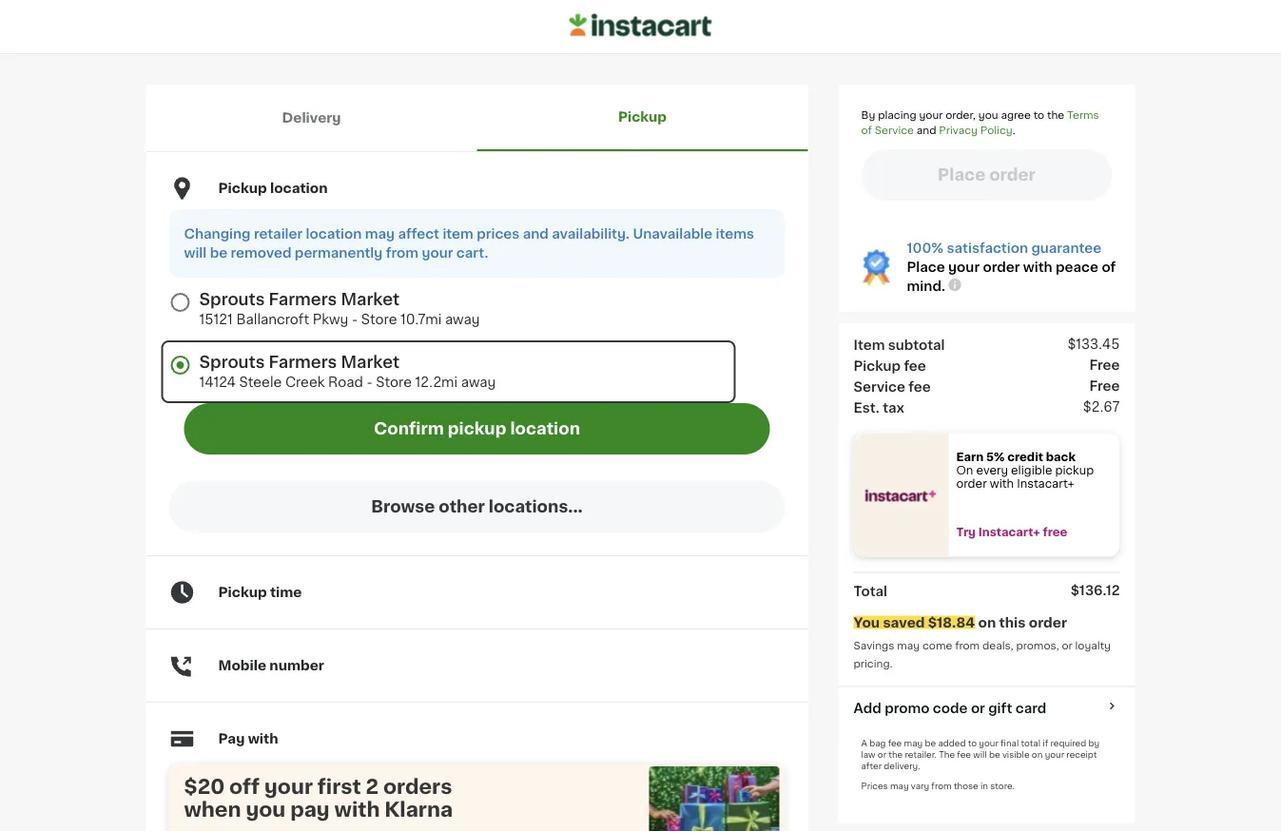 Task type: vqa. For each thing, say whether or not it's contained in the screenshot.
- within Sprouts Farmers Market 14124 Steele Creek Road - Store 12.2mi away
yes



Task type: locate. For each thing, give the bounding box(es) containing it.
2 horizontal spatial be
[[989, 751, 1000, 759]]

0 horizontal spatial you
[[246, 800, 286, 820]]

2 vertical spatial be
[[989, 751, 1000, 759]]

pickup up changing
[[218, 182, 267, 195]]

1 horizontal spatial from
[[932, 782, 952, 791]]

0 horizontal spatial and
[[523, 227, 549, 241]]

away
[[445, 313, 480, 326], [461, 376, 496, 389]]

by
[[861, 110, 875, 120]]

1 horizontal spatial of
[[1102, 261, 1116, 274]]

pickup down "back"
[[1055, 465, 1094, 476]]

2 vertical spatial location
[[510, 421, 580, 437]]

guarantee
[[1032, 242, 1102, 255]]

0 horizontal spatial of
[[861, 125, 872, 136]]

be down changing
[[210, 246, 227, 260]]

store left 10.7mi
[[361, 313, 397, 326]]

1 vertical spatial on
[[1032, 751, 1043, 759]]

1 sprouts from the top
[[199, 292, 265, 308]]

changing retailer location may affect item prices and availability. unavailable items will be removed permanently from your cart.
[[184, 227, 754, 260]]

- inside sprouts farmers market 14124 steele creek road - store 12.2mi away
[[367, 376, 373, 389]]

time
[[270, 586, 302, 599]]

or inside savings may come from deals, promos, or loyalty pricing.
[[1062, 641, 1073, 651]]

be left the visible
[[989, 751, 1000, 759]]

0 vertical spatial service
[[875, 125, 914, 136]]

market up pkwy
[[341, 292, 400, 308]]

1 farmers from the top
[[269, 292, 337, 308]]

to
[[1034, 110, 1045, 120], [968, 739, 977, 748]]

free
[[1043, 527, 1068, 538]]

with down guarantee
[[1023, 261, 1053, 274]]

bag
[[870, 739, 886, 748]]

from for savings may come from deals, promos, or loyalty pricing.
[[955, 641, 980, 651]]

savings
[[854, 641, 895, 651]]

may down saved
[[897, 641, 920, 651]]

1 vertical spatial market
[[341, 354, 400, 371]]

0 vertical spatial free
[[1090, 358, 1120, 372]]

location up "retailer"
[[270, 182, 328, 195]]

0 horizontal spatial the
[[889, 751, 903, 759]]

0 vertical spatial pickup
[[448, 421, 507, 437]]

sprouts inside sprouts farmers market 15121 ballancroft pkwy - store 10.7mi away
[[199, 292, 265, 308]]

on inside a bag fee may be added to your final total if required by law or the retailer. the fee will be visible on your receipt after delivery.
[[1032, 751, 1043, 759]]

2 market from the top
[[341, 354, 400, 371]]

may up retailer.
[[904, 739, 923, 748]]

from right vary
[[932, 782, 952, 791]]

you inside $20 off your first 2 orders when you pay with klarna
[[246, 800, 286, 820]]

home image
[[569, 11, 712, 40]]

with
[[1023, 261, 1053, 274], [990, 478, 1014, 489], [248, 732, 278, 746], [334, 800, 380, 820]]

away inside sprouts farmers market 14124 steele creek road - store 12.2mi away
[[461, 376, 496, 389]]

pickup inside "button"
[[618, 110, 667, 124]]

of down the 'by'
[[861, 125, 872, 136]]

0 vertical spatial market
[[341, 292, 400, 308]]

may left affect
[[365, 227, 395, 241]]

free for pickup fee
[[1090, 358, 1120, 372]]

with inside $20 off your first 2 orders when you pay with klarna
[[334, 800, 380, 820]]

2 vertical spatial from
[[932, 782, 952, 791]]

1 vertical spatial or
[[971, 702, 985, 715]]

1 vertical spatial you
[[246, 800, 286, 820]]

add
[[854, 702, 882, 715]]

store left 12.2mi at the left top
[[376, 376, 412, 389]]

instacart+
[[1017, 478, 1075, 489], [979, 527, 1040, 538]]

eligible
[[1011, 465, 1053, 476]]

with down 2
[[334, 800, 380, 820]]

try
[[957, 527, 976, 538]]

service
[[875, 125, 914, 136], [854, 380, 906, 393]]

1 vertical spatial will
[[973, 751, 987, 759]]

klarna
[[385, 800, 453, 820]]

farmers up pkwy
[[269, 292, 337, 308]]

1 vertical spatial of
[[1102, 261, 1116, 274]]

0 vertical spatial of
[[861, 125, 872, 136]]

your
[[919, 110, 943, 120], [422, 246, 453, 260], [949, 261, 980, 274], [979, 739, 999, 748], [1045, 751, 1065, 759], [264, 777, 313, 797]]

to inside a bag fee may be added to your final total if required by law or the retailer. the fee will be visible on your receipt after delivery.
[[968, 739, 977, 748]]

instacart+ inside button
[[979, 527, 1040, 538]]

fee
[[904, 359, 926, 372], [909, 380, 931, 393], [888, 739, 902, 748], [957, 751, 971, 759]]

retailer.
[[905, 751, 937, 759]]

earn
[[957, 452, 984, 463]]

1 vertical spatial pickup
[[1055, 465, 1094, 476]]

0 vertical spatial to
[[1034, 110, 1045, 120]]

0 vertical spatial -
[[352, 313, 358, 326]]

the inside a bag fee may be added to your final total if required by law or the retailer. the fee will be visible on your receipt after delivery.
[[889, 751, 903, 759]]

with inside place your order with peace of mind.
[[1023, 261, 1053, 274]]

1 horizontal spatial -
[[367, 376, 373, 389]]

delivery.
[[884, 762, 920, 771]]

earn 5% credit back on every eligible pickup order with instacart+
[[957, 452, 1097, 489]]

0 horizontal spatial -
[[352, 313, 358, 326]]

the left terms
[[1047, 110, 1065, 120]]

or left 'gift'
[[971, 702, 985, 715]]

- right road
[[367, 376, 373, 389]]

or left loyalty at the right of the page
[[1062, 641, 1073, 651]]

$133.45
[[1068, 337, 1120, 351]]

will down changing
[[184, 246, 207, 260]]

0 vertical spatial you
[[979, 110, 998, 120]]

0 vertical spatial away
[[445, 313, 480, 326]]

and right prices
[[523, 227, 549, 241]]

from down affect
[[386, 246, 419, 260]]

order up promos,
[[1029, 616, 1067, 629]]

location inside button
[[510, 421, 580, 437]]

free for service fee
[[1090, 379, 1120, 392]]

pickup down the item
[[854, 359, 901, 372]]

farmers inside sprouts farmers market 14124 steele creek road - store 12.2mi away
[[269, 354, 337, 371]]

0 vertical spatial and
[[917, 125, 937, 136]]

fee down the added
[[957, 751, 971, 759]]

removed
[[231, 246, 292, 260]]

1 vertical spatial instacart+
[[979, 527, 1040, 538]]

0 vertical spatial farmers
[[269, 292, 337, 308]]

2 horizontal spatial or
[[1062, 641, 1073, 651]]

market up road
[[341, 354, 400, 371]]

1 vertical spatial the
[[889, 751, 903, 759]]

1 vertical spatial to
[[968, 739, 977, 748]]

location up locations...
[[510, 421, 580, 437]]

visible
[[1003, 751, 1030, 759]]

you down off
[[246, 800, 286, 820]]

on down total
[[1032, 751, 1043, 759]]

and privacy policy .
[[914, 125, 1016, 136]]

may down delivery.
[[890, 782, 909, 791]]

away right 10.7mi
[[445, 313, 480, 326]]

pay
[[218, 732, 245, 746]]

to right the added
[[968, 739, 977, 748]]

item subtotal
[[854, 338, 945, 352]]

1 vertical spatial from
[[955, 641, 980, 651]]

pickup for pickup fee
[[854, 359, 901, 372]]

place
[[907, 261, 945, 274]]

1 horizontal spatial on
[[1032, 751, 1043, 759]]

location
[[270, 182, 328, 195], [306, 227, 362, 241], [510, 421, 580, 437]]

1 vertical spatial -
[[367, 376, 373, 389]]

2 horizontal spatial from
[[955, 641, 980, 651]]

pickup fee
[[854, 359, 926, 372]]

0 vertical spatial on
[[978, 616, 996, 629]]

availability.
[[552, 227, 630, 241]]

1 horizontal spatial you
[[979, 110, 998, 120]]

your inside place your order with peace of mind.
[[949, 261, 980, 274]]

1 vertical spatial order
[[957, 478, 987, 489]]

sprouts up 15121
[[199, 292, 265, 308]]

1 horizontal spatial or
[[971, 702, 985, 715]]

fee down pickup fee
[[909, 380, 931, 393]]

and left privacy at the right top of the page
[[917, 125, 937, 136]]

you up "policy"
[[979, 110, 998, 120]]

2 free from the top
[[1090, 379, 1120, 392]]

farmers inside sprouts farmers market 15121 ballancroft pkwy - store 10.7mi away
[[269, 292, 337, 308]]

1 vertical spatial sprouts
[[199, 354, 265, 371]]

will up in
[[973, 751, 987, 759]]

0 vertical spatial or
[[1062, 641, 1073, 651]]

confirm pickup location button
[[184, 403, 770, 455]]

1 vertical spatial location
[[306, 227, 362, 241]]

0 horizontal spatial will
[[184, 246, 207, 260]]

terms of service
[[861, 110, 1099, 136]]

2 sprouts from the top
[[199, 354, 265, 371]]

pkwy
[[313, 313, 349, 326]]

farmers up the 'creek'
[[269, 354, 337, 371]]

or down 'bag'
[[878, 751, 887, 759]]

creek
[[285, 376, 325, 389]]

pickup inside earn 5% credit back on every eligible pickup order with instacart+
[[1055, 465, 1094, 476]]

in
[[981, 782, 988, 791]]

instacart+ right try
[[979, 527, 1040, 538]]

from inside changing retailer location may affect item prices and availability. unavailable items will be removed permanently from your cart.
[[386, 246, 419, 260]]

2 vertical spatial order
[[1029, 616, 1067, 629]]

sprouts inside sprouts farmers market 14124 steele creek road - store 12.2mi away
[[199, 354, 265, 371]]

number
[[270, 659, 324, 673]]

loyalty
[[1075, 641, 1111, 651]]

1 vertical spatial farmers
[[269, 354, 337, 371]]

1 vertical spatial away
[[461, 376, 496, 389]]

or
[[1062, 641, 1073, 651], [971, 702, 985, 715], [878, 751, 887, 759]]

market inside sprouts farmers market 15121 ballancroft pkwy - store 10.7mi away
[[341, 292, 400, 308]]

location inside changing retailer location may affect item prices and availability. unavailable items will be removed permanently from your cart.
[[306, 227, 362, 241]]

privacy
[[939, 125, 978, 136]]

of inside place your order with peace of mind.
[[1102, 261, 1116, 274]]

order down on
[[957, 478, 987, 489]]

from
[[386, 246, 419, 260], [955, 641, 980, 651], [932, 782, 952, 791]]

mobile
[[218, 659, 266, 673]]

savings may come from deals, promos, or loyalty pricing.
[[854, 641, 1114, 669]]

0 vertical spatial from
[[386, 246, 419, 260]]

with down the every
[[990, 478, 1014, 489]]

your up pay
[[264, 777, 313, 797]]

1 market from the top
[[341, 292, 400, 308]]

1 horizontal spatial to
[[1034, 110, 1045, 120]]

0 horizontal spatial be
[[210, 246, 227, 260]]

order,
[[946, 110, 976, 120]]

- right pkwy
[[352, 313, 358, 326]]

0 vertical spatial instacart+
[[1017, 478, 1075, 489]]

off
[[229, 777, 260, 797]]

from down you saved $18.84 on this order
[[955, 641, 980, 651]]

pickup down home image
[[618, 110, 667, 124]]

from inside savings may come from deals, promos, or loyalty pricing.
[[955, 641, 980, 651]]

sprouts up 14124
[[199, 354, 265, 371]]

market inside sprouts farmers market 14124 steele creek road - store 12.2mi away
[[341, 354, 400, 371]]

0 horizontal spatial or
[[878, 751, 887, 759]]

0 horizontal spatial pickup
[[448, 421, 507, 437]]

pickup down 12.2mi at the left top
[[448, 421, 507, 437]]

affect
[[398, 227, 439, 241]]

0 vertical spatial will
[[184, 246, 207, 260]]

0 vertical spatial store
[[361, 313, 397, 326]]

location for changing
[[306, 227, 362, 241]]

more info about 100% satisfaction guarantee image
[[947, 277, 963, 293]]

if
[[1043, 739, 1049, 748]]

$2.67
[[1083, 400, 1120, 413]]

1 horizontal spatial and
[[917, 125, 937, 136]]

with right pay
[[248, 732, 278, 746]]

of inside terms of service
[[861, 125, 872, 136]]

to right the agree
[[1034, 110, 1045, 120]]

farmers for sprouts farmers market 14124 steele creek road - store 12.2mi away
[[269, 354, 337, 371]]

or inside a bag fee may be added to your final total if required by law or the retailer. the fee will be visible on your receipt after delivery.
[[878, 751, 887, 759]]

pickup left time
[[218, 586, 267, 599]]

on left this
[[978, 616, 996, 629]]

this
[[999, 616, 1026, 629]]

prices may vary from those in store.
[[861, 782, 1015, 791]]

1 horizontal spatial will
[[973, 751, 987, 759]]

sprouts for sprouts farmers market 14124 steele creek road - store 12.2mi away
[[199, 354, 265, 371]]

the up delivery.
[[889, 751, 903, 759]]

0 vertical spatial the
[[1047, 110, 1065, 120]]

the
[[1047, 110, 1065, 120], [889, 751, 903, 759]]

service down the placing
[[875, 125, 914, 136]]

location up permanently on the left top of the page
[[306, 227, 362, 241]]

- inside sprouts farmers market 15121 ballancroft pkwy - store 10.7mi away
[[352, 313, 358, 326]]

1 vertical spatial and
[[523, 227, 549, 241]]

total
[[854, 585, 888, 598]]

2 farmers from the top
[[269, 354, 337, 371]]

1 horizontal spatial pickup
[[1055, 465, 1094, 476]]

away right 12.2mi at the left top
[[461, 376, 496, 389]]

free
[[1090, 358, 1120, 372], [1090, 379, 1120, 392]]

subtotal
[[888, 338, 945, 352]]

your down affect
[[422, 246, 453, 260]]

$136.12
[[1071, 584, 1120, 597]]

your left order,
[[919, 110, 943, 120]]

away inside sprouts farmers market 15121 ballancroft pkwy - store 10.7mi away
[[445, 313, 480, 326]]

service up the est. tax at top right
[[854, 380, 906, 393]]

your up the more info about 100% satisfaction guarantee image
[[949, 261, 980, 274]]

browse
[[371, 499, 435, 515]]

deals,
[[983, 641, 1014, 651]]

of right peace
[[1102, 261, 1116, 274]]

store.
[[991, 782, 1015, 791]]

1 vertical spatial store
[[376, 376, 412, 389]]

2 vertical spatial or
[[878, 751, 887, 759]]

1 vertical spatial free
[[1090, 379, 1120, 392]]

free up the $2.67
[[1090, 379, 1120, 392]]

order down 100% satisfaction guarantee
[[983, 261, 1020, 274]]

on
[[978, 616, 996, 629], [1032, 751, 1043, 759]]

a bag fee may be added to your final total if required by law or the retailer. the fee will be visible on your receipt after delivery.
[[861, 739, 1100, 771]]

$20
[[184, 777, 225, 797]]

fee down "subtotal"
[[904, 359, 926, 372]]

free down $133.45
[[1090, 358, 1120, 372]]

0 vertical spatial order
[[983, 261, 1020, 274]]

0 horizontal spatial from
[[386, 246, 419, 260]]

locations...
[[489, 499, 583, 515]]

after
[[861, 762, 882, 771]]

0 vertical spatial sprouts
[[199, 292, 265, 308]]

order inside earn 5% credit back on every eligible pickup order with instacart+
[[957, 478, 987, 489]]

0 vertical spatial be
[[210, 246, 227, 260]]

pickup button
[[477, 85, 808, 151]]

0 horizontal spatial to
[[968, 739, 977, 748]]

be up retailer.
[[925, 739, 936, 748]]

total
[[1021, 739, 1041, 748]]

1 vertical spatial be
[[925, 739, 936, 748]]

instacart+ down eligible
[[1017, 478, 1075, 489]]

your left final on the right of the page
[[979, 739, 999, 748]]

1 free from the top
[[1090, 358, 1120, 372]]

store
[[361, 313, 397, 326], [376, 376, 412, 389]]



Task type: describe. For each thing, give the bounding box(es) containing it.
add promo code or gift card
[[854, 702, 1047, 715]]

pickup for pickup location
[[218, 182, 267, 195]]

cart.
[[456, 246, 488, 260]]

other
[[439, 499, 485, 515]]

1 vertical spatial service
[[854, 380, 906, 393]]

mobile number
[[218, 659, 324, 673]]

12.2mi
[[415, 376, 458, 389]]

policy
[[981, 125, 1013, 136]]

browse other locations...
[[371, 499, 583, 515]]

market for sprouts farmers market 15121 ballancroft pkwy - store 10.7mi away
[[341, 292, 400, 308]]

10.7mi
[[401, 313, 442, 326]]

ballancroft
[[236, 313, 309, 326]]

will inside a bag fee may be added to your final total if required by law or the retailer. the fee will be visible on your receipt after delivery.
[[973, 751, 987, 759]]

retailer
[[254, 227, 303, 241]]

code
[[933, 702, 968, 715]]

and inside changing retailer location may affect item prices and availability. unavailable items will be removed permanently from your cart.
[[523, 227, 549, 241]]

browse other locations... button
[[169, 481, 785, 533]]

item
[[443, 227, 474, 241]]

on
[[957, 465, 974, 476]]

prices
[[861, 782, 888, 791]]

0 vertical spatial location
[[270, 182, 328, 195]]

delivery
[[282, 111, 341, 125]]

5%
[[987, 452, 1005, 463]]

every
[[976, 465, 1008, 476]]

instacart+ inside earn 5% credit back on every eligible pickup order with instacart+
[[1017, 478, 1075, 489]]

item
[[854, 338, 885, 352]]

receipt
[[1067, 751, 1097, 759]]

changing
[[184, 227, 251, 241]]

to for your
[[968, 739, 977, 748]]

2
[[366, 777, 379, 797]]

pickup inside confirm pickup location button
[[448, 421, 507, 437]]

a
[[861, 739, 867, 748]]

added
[[938, 739, 966, 748]]

$20 off your first 2 orders when you pay with klarna button
[[169, 764, 780, 831]]

pay
[[290, 800, 330, 820]]

promo
[[885, 702, 930, 715]]

or inside button
[[971, 702, 985, 715]]

100% satisfaction guarantee
[[907, 242, 1102, 255]]

steele
[[239, 376, 282, 389]]

will inside changing retailer location may affect item prices and availability. unavailable items will be removed permanently from your cart.
[[184, 246, 207, 260]]

those
[[954, 782, 979, 791]]

privacy policy link
[[939, 125, 1013, 136]]

with inside earn 5% credit back on every eligible pickup order with instacart+
[[990, 478, 1014, 489]]

$18.84
[[928, 616, 975, 629]]

service inside terms of service
[[875, 125, 914, 136]]

pickup for pickup
[[618, 110, 667, 124]]

orders
[[383, 777, 452, 797]]

prices
[[477, 227, 520, 241]]

be inside changing retailer location may affect item prices and availability. unavailable items will be removed permanently from your cart.
[[210, 246, 227, 260]]

farmers for sprouts farmers market 15121 ballancroft pkwy - store 10.7mi away
[[269, 292, 337, 308]]

you saved $18.84 on this order
[[854, 616, 1067, 629]]

may inside savings may come from deals, promos, or loyalty pricing.
[[897, 641, 920, 651]]

road
[[328, 376, 363, 389]]

come
[[923, 641, 953, 651]]

gift
[[989, 702, 1012, 715]]

sprouts for sprouts farmers market 15121 ballancroft pkwy - store 10.7mi away
[[199, 292, 265, 308]]

card
[[1016, 702, 1047, 715]]

order inside place your order with peace of mind.
[[983, 261, 1020, 274]]

satisfaction
[[947, 242, 1028, 255]]

pricing.
[[854, 658, 893, 669]]

terms of service link
[[861, 110, 1099, 136]]

confirm pickup location
[[374, 421, 580, 437]]

0 horizontal spatial on
[[978, 616, 996, 629]]

permanently
[[295, 246, 383, 260]]

your inside changing retailer location may affect item prices and availability. unavailable items will be removed permanently from your cart.
[[422, 246, 453, 260]]

est. tax
[[854, 401, 905, 414]]

by placing your order, you agree to the
[[861, 110, 1067, 120]]

1 horizontal spatial the
[[1047, 110, 1065, 120]]

delivery button
[[146, 85, 477, 151]]

1 horizontal spatial be
[[925, 739, 936, 748]]

saved
[[883, 616, 925, 629]]

your down if
[[1045, 751, 1065, 759]]

market for sprouts farmers market 14124 steele creek road - store 12.2mi away
[[341, 354, 400, 371]]

fee right 'bag'
[[888, 739, 902, 748]]

100%
[[907, 242, 944, 255]]

to for the
[[1034, 110, 1045, 120]]

may inside a bag fee may be added to your final total if required by law or the retailer. the fee will be visible on your receipt after delivery.
[[904, 739, 923, 748]]

back
[[1046, 452, 1076, 463]]

confirm
[[374, 421, 444, 437]]

14124
[[199, 376, 236, 389]]

terms
[[1067, 110, 1099, 120]]

pickup for pickup time
[[218, 586, 267, 599]]

sprouts farmers market 14124 steele creek road - store 12.2mi away
[[199, 354, 496, 389]]

peace
[[1056, 261, 1099, 274]]

sprouts farmers market 15121 ballancroft pkwy - store 10.7mi away
[[199, 292, 480, 326]]

place your order with peace of mind.
[[907, 261, 1116, 293]]

from for prices may vary from those in store.
[[932, 782, 952, 791]]

placing
[[878, 110, 917, 120]]

promos,
[[1016, 641, 1059, 651]]

may inside changing retailer location may affect item prices and availability. unavailable items will be removed permanently from your cart.
[[365, 227, 395, 241]]

est.
[[854, 401, 880, 414]]

pickup location
[[218, 182, 328, 195]]

store inside sprouts farmers market 15121 ballancroft pkwy - store 10.7mi away
[[361, 313, 397, 326]]

location for confirm
[[510, 421, 580, 437]]

credit
[[1008, 452, 1044, 463]]

items
[[716, 227, 754, 241]]

add promo code or gift card button
[[854, 699, 1047, 718]]

try instacart+ free
[[957, 527, 1068, 538]]

your inside $20 off your first 2 orders when you pay with klarna
[[264, 777, 313, 797]]

unavailable
[[633, 227, 713, 241]]

agree
[[1001, 110, 1031, 120]]

try instacart+ free button
[[949, 526, 1120, 539]]

store inside sprouts farmers market 14124 steele creek road - store 12.2mi away
[[376, 376, 412, 389]]

the
[[939, 751, 955, 759]]

first
[[318, 777, 361, 797]]



